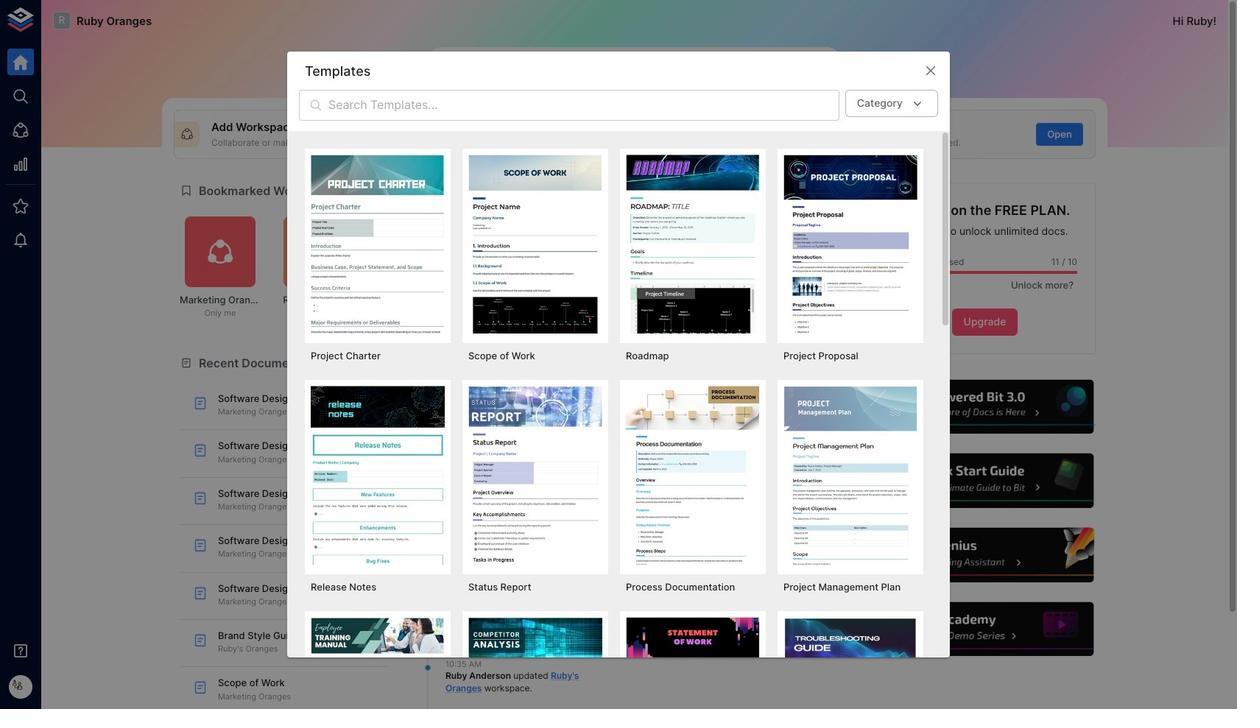Task type: locate. For each thing, give the bounding box(es) containing it.
1 help image from the top
[[874, 378, 1096, 436]]

3 help image from the top
[[874, 526, 1096, 585]]

statement of work image
[[626, 617, 760, 709]]

employee training manual image
[[311, 617, 445, 709]]

project charter image
[[311, 155, 445, 334]]

2 help image from the top
[[874, 452, 1096, 510]]

project proposal image
[[784, 155, 918, 334]]

help image
[[874, 378, 1096, 436], [874, 452, 1096, 510], [874, 526, 1096, 585], [874, 600, 1096, 659]]

scope of work image
[[468, 155, 602, 334]]

release notes image
[[311, 386, 445, 565]]

dialog
[[287, 52, 950, 709]]



Task type: describe. For each thing, give the bounding box(es) containing it.
troubleshooting guide image
[[784, 617, 918, 709]]

competitor research report image
[[468, 617, 602, 709]]

Search Templates... text field
[[328, 90, 839, 121]]

status report image
[[468, 386, 602, 565]]

project management plan image
[[784, 386, 918, 565]]

4 help image from the top
[[874, 600, 1096, 659]]

roadmap image
[[626, 155, 760, 334]]

process documentation image
[[626, 386, 760, 565]]



Task type: vqa. For each thing, say whether or not it's contained in the screenshot.
1st help image from the bottom of the page
yes



